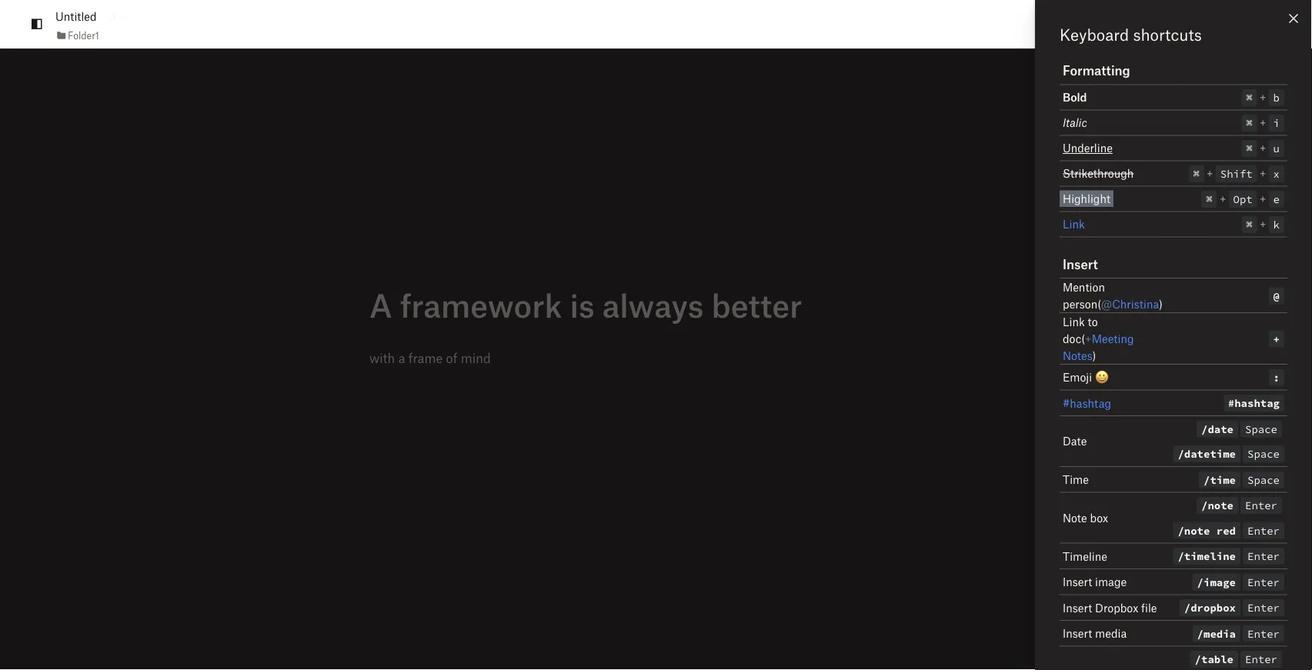 Task type: vqa. For each thing, say whether or not it's contained in the screenshot.


Task type: locate. For each thing, give the bounding box(es) containing it.
link down highlight
[[1063, 218, 1085, 231]]

0 horizontal spatial )
[[1093, 349, 1097, 362]]

enter
[[1246, 499, 1278, 513], [1248, 524, 1280, 538], [1248, 550, 1280, 564], [1248, 576, 1280, 589], [1248, 601, 1280, 615], [1248, 627, 1280, 641], [1246, 653, 1278, 667]]

⌘ left u
[[1247, 142, 1253, 156]]

image up dropbox
[[1204, 576, 1237, 589]]

2 media from the left
[[1204, 627, 1237, 641]]

1 media from the left
[[1096, 627, 1127, 640]]

dropbox
[[1191, 601, 1237, 615]]

+ left opt at top right
[[1220, 192, 1227, 206]]

+ left k
[[1260, 218, 1267, 231]]

image
[[1096, 575, 1127, 589], [1204, 576, 1237, 589]]

0 vertical spatial )
[[1160, 297, 1163, 311]]

note up / timeline
[[1185, 524, 1211, 538]]

media down insert dropbox file
[[1096, 627, 1127, 640]]

enter right timeline
[[1248, 550, 1280, 564]]

1 horizontal spatial )
[[1160, 297, 1163, 311]]

+ left x
[[1260, 167, 1267, 180]]

enter right dropbox
[[1248, 601, 1280, 615]]

note
[[1063, 511, 1088, 525]]

hashtag down : at right
[[1235, 397, 1280, 410]]

mention
[[1063, 280, 1106, 294]]

⌘ inside ⌘ + u
[[1247, 142, 1253, 156]]

1 vertical spatial note
[[1185, 524, 1211, 538]]

# down emoji
[[1063, 396, 1070, 410]]

⌘
[[1247, 91, 1253, 105], [1247, 116, 1253, 130], [1247, 142, 1253, 156], [1194, 167, 1200, 181], [1207, 192, 1213, 206], [1247, 218, 1253, 232]]

strikethrough
[[1063, 167, 1134, 180]]

+ inside ⌘ + b
[[1260, 90, 1267, 104]]

enter right / media
[[1248, 627, 1280, 641]]

media for / media
[[1204, 627, 1237, 641]]

enter for dropbox
[[1248, 601, 1280, 615]]

/ datetime
[[1178, 447, 1237, 461]]

time
[[1211, 473, 1237, 487]]

+
[[1260, 90, 1267, 104], [1260, 116, 1267, 129], [1260, 141, 1267, 155], [1207, 167, 1214, 180], [1260, 167, 1267, 180], [1220, 192, 1227, 206], [1260, 192, 1267, 206], [1260, 218, 1267, 231], [1085, 332, 1092, 345], [1274, 332, 1280, 346]]

link inside link to doc
[[1063, 315, 1085, 328]]

link
[[1063, 218, 1085, 231], [1063, 315, 1085, 328]]

insert up 'mention'
[[1063, 256, 1099, 272]]

/ table
[[1195, 653, 1234, 667]]

link up doc
[[1063, 315, 1085, 328]]

0 vertical spatial link
[[1063, 218, 1085, 231]]

/ date
[[1202, 422, 1234, 436]]

shortcuts
[[1134, 25, 1202, 44]]

note
[[1208, 499, 1234, 513], [1185, 524, 1211, 538]]

⌘ inside ⌘ + opt + e
[[1207, 192, 1213, 206]]

image for insert image
[[1096, 575, 1127, 589]]

1 vertical spatial (
[[1082, 332, 1085, 345]]

@
[[1274, 289, 1280, 303], [1102, 297, 1113, 311]]

enter right / note
[[1246, 499, 1278, 513]]

2 image from the left
[[1204, 576, 1237, 589]]

@ right person
[[1102, 297, 1113, 311]]

⌘ left i
[[1247, 116, 1253, 130]]

insert for insert
[[1063, 256, 1099, 272]]

hashtag
[[1070, 396, 1112, 410], [1235, 397, 1280, 410]]

1 horizontal spatial image
[[1204, 576, 1237, 589]]

⌘ down opt at top right
[[1247, 218, 1253, 232]]

hashtag down emoji 😀
[[1070, 396, 1112, 410]]

1 horizontal spatial #
[[1229, 397, 1235, 410]]

media
[[1096, 627, 1127, 640], [1204, 627, 1237, 641]]

enter right / image
[[1248, 576, 1280, 589]]

k
[[1274, 218, 1280, 232]]

red
[[1217, 524, 1237, 538]]

⌘ left b
[[1247, 91, 1253, 105]]

+ inside the ⌘ + k
[[1260, 218, 1267, 231]]

0 horizontal spatial hashtag
[[1070, 396, 1112, 410]]

⌘ inside ⌘ + b
[[1247, 91, 1253, 105]]

4 insert from the top
[[1063, 627, 1093, 640]]

/ for media
[[1198, 627, 1204, 641]]

enter for note
[[1246, 499, 1278, 513]]

+ inside the "⌘ + i"
[[1260, 116, 1267, 129]]

b
[[1274, 91, 1280, 105]]

2 vertical spatial space
[[1248, 473, 1280, 487]]

insert down timeline at the right bottom of the page
[[1063, 575, 1093, 589]]

person
[[1063, 297, 1098, 311]]

2 link from the top
[[1063, 315, 1085, 328]]

media up table on the right
[[1204, 627, 1237, 641]]

enter right table on the right
[[1246, 653, 1278, 667]]

1 vertical spatial link
[[1063, 315, 1085, 328]]

dropbox
[[1096, 601, 1139, 615]]

space right the time
[[1248, 473, 1280, 487]]

#
[[1063, 396, 1070, 410], [1229, 397, 1235, 410]]

(
[[1098, 297, 1102, 311], [1082, 332, 1085, 345]]

file
[[1142, 601, 1158, 615]]

( up to
[[1098, 297, 1102, 311]]

# up date at the right
[[1229, 397, 1235, 410]]

folder1
[[68, 29, 99, 41]]

x
[[1274, 167, 1280, 181]]

/ time
[[1204, 473, 1237, 487]]

1 link from the top
[[1063, 218, 1085, 231]]

opt
[[1234, 192, 1253, 206]]

⌘ left shift
[[1194, 167, 1200, 181]]

space
[[1246, 422, 1278, 436], [1248, 447, 1280, 461], [1248, 473, 1280, 487]]

insert down insert dropbox file
[[1063, 627, 1093, 640]]

)
[[1160, 297, 1163, 311], [1093, 349, 1097, 362]]

0 vertical spatial note
[[1208, 499, 1234, 513]]

note box
[[1063, 511, 1109, 525]]

/ note red
[[1178, 524, 1237, 538]]

1 horizontal spatial (
[[1098, 297, 1102, 311]]

( up notes at right bottom
[[1082, 332, 1085, 345]]

+ left e
[[1260, 192, 1267, 206]]

folder1 link
[[55, 28, 99, 43]]

untitled
[[55, 10, 97, 23]]

⌘ for i
[[1247, 116, 1253, 130]]

⌘ for b
[[1247, 91, 1253, 105]]

2 insert from the top
[[1063, 575, 1093, 589]]

@ inside mention person ( @ christina )
[[1102, 297, 1113, 311]]

1 horizontal spatial hashtag
[[1235, 397, 1280, 410]]

/ for datetime
[[1178, 447, 1185, 461]]

notes
[[1063, 349, 1093, 362]]

1 horizontal spatial media
[[1204, 627, 1237, 641]]

date
[[1063, 435, 1087, 448]]

share button
[[1159, 12, 1209, 37]]

media for insert media
[[1096, 627, 1127, 640]]

1 image from the left
[[1096, 575, 1127, 589]]

1 vertical spatial )
[[1093, 349, 1097, 362]]

insert down insert image
[[1063, 601, 1093, 615]]

insert
[[1063, 256, 1099, 272], [1063, 575, 1093, 589], [1063, 601, 1093, 615], [1063, 627, 1093, 640]]

0 horizontal spatial media
[[1096, 627, 1127, 640]]

# hashtag
[[1063, 396, 1112, 410], [1229, 397, 1280, 410]]

keyboard
[[1060, 25, 1130, 44]]

⌘ for shift
[[1194, 167, 1200, 181]]

note up red
[[1208, 499, 1234, 513]]

⌘ inside ⌘ + shift + x
[[1194, 167, 1200, 181]]

timeline
[[1063, 550, 1108, 563]]

heading
[[370, 287, 943, 324]]

( inside mention person ( @ christina )
[[1098, 297, 1102, 311]]

+ left b
[[1260, 90, 1267, 104]]

@ down k
[[1274, 289, 1280, 303]]

0 horizontal spatial image
[[1096, 575, 1127, 589]]

0 horizontal spatial @
[[1102, 297, 1113, 311]]

0 vertical spatial space
[[1246, 422, 1278, 436]]

⌘ left opt at top right
[[1207, 192, 1213, 206]]

⌘ inside the "⌘ + i"
[[1247, 116, 1253, 130]]

+ left u
[[1260, 141, 1267, 155]]

christina
[[1113, 297, 1160, 311]]

mention person ( @ christina )
[[1063, 280, 1163, 311]]

3 insert from the top
[[1063, 601, 1093, 615]]

space right datetime
[[1248, 447, 1280, 461]]

+ left i
[[1260, 116, 1267, 129]]

/
[[1202, 422, 1208, 436], [1178, 447, 1185, 461], [1204, 473, 1211, 487], [1202, 499, 1208, 513], [1178, 524, 1185, 538], [1178, 550, 1185, 564], [1198, 576, 1204, 589], [1185, 601, 1191, 615], [1198, 627, 1204, 641], [1195, 653, 1202, 667]]

/ dropbox
[[1185, 601, 1237, 615]]

space right date at the right
[[1246, 422, 1278, 436]]

⌘ inside the ⌘ + k
[[1247, 218, 1253, 232]]

/ for table
[[1195, 653, 1202, 667]]

enter right red
[[1248, 524, 1280, 538]]

+ inside ⌘ + u
[[1260, 141, 1267, 155]]

0 vertical spatial (
[[1098, 297, 1102, 311]]

image up insert dropbox file
[[1096, 575, 1127, 589]]

# hashtag down emoji 😀
[[1063, 396, 1112, 410]]

⌘ + shift + x
[[1194, 167, 1280, 181]]

1 insert from the top
[[1063, 256, 1099, 272]]

# hashtag down : at right
[[1229, 397, 1280, 410]]



Task type: describe. For each thing, give the bounding box(es) containing it.
/ image
[[1198, 576, 1237, 589]]

⌘ for k
[[1247, 218, 1253, 232]]

/ timeline
[[1178, 550, 1237, 564]]

share
[[1168, 17, 1200, 31]]

js
[[1133, 17, 1145, 31]]

meeting notes
[[1063, 332, 1135, 362]]

0 horizontal spatial (
[[1082, 332, 1085, 345]]

meeting
[[1092, 332, 1135, 345]]

😀
[[1096, 371, 1106, 384]]

link for link
[[1063, 218, 1085, 231]]

1 horizontal spatial @
[[1274, 289, 1280, 303]]

+ up : at right
[[1274, 332, 1280, 346]]

link to doc
[[1063, 315, 1098, 345]]

note for note red
[[1185, 524, 1211, 538]]

/ for dropbox
[[1185, 601, 1191, 615]]

insert for insert dropbox file
[[1063, 601, 1093, 615]]

1 vertical spatial space
[[1248, 447, 1280, 461]]

untitled link
[[55, 8, 97, 25]]

enter for timeline
[[1248, 550, 1280, 564]]

⌘ for opt
[[1207, 192, 1213, 206]]

) inside mention person ( @ christina )
[[1160, 297, 1163, 311]]

emoji
[[1063, 371, 1093, 384]]

insert media
[[1063, 627, 1127, 640]]

/ for timeline
[[1178, 550, 1185, 564]]

formatting
[[1063, 62, 1131, 78]]

⌘ + k
[[1247, 218, 1280, 232]]

insert for insert image
[[1063, 575, 1093, 589]]

emoji 😀
[[1063, 371, 1106, 384]]

enter for table
[[1246, 653, 1278, 667]]

/ for note red
[[1178, 524, 1185, 538]]

:
[[1274, 371, 1280, 385]]

underline
[[1063, 141, 1113, 155]]

space for time
[[1248, 473, 1280, 487]]

+ right doc
[[1085, 332, 1092, 345]]

enter for image
[[1248, 576, 1280, 589]]

⌘ + b
[[1247, 90, 1280, 105]]

to
[[1088, 315, 1098, 328]]

/ note
[[1202, 499, 1234, 513]]

i
[[1274, 116, 1280, 130]]

bold
[[1063, 90, 1088, 104]]

space for date
[[1246, 422, 1278, 436]]

js button
[[1125, 10, 1153, 38]]

doc
[[1063, 332, 1082, 345]]

1 horizontal spatial # hashtag
[[1229, 397, 1280, 410]]

⌘ + i
[[1247, 116, 1280, 130]]

note for note
[[1208, 499, 1234, 513]]

box
[[1091, 511, 1109, 525]]

/ for time
[[1204, 473, 1211, 487]]

e
[[1274, 192, 1280, 206]]

⌘ + opt + e
[[1207, 192, 1280, 206]]

link for link to doc
[[1063, 315, 1085, 328]]

timeline
[[1185, 550, 1237, 564]]

highlight
[[1063, 192, 1111, 206]]

u
[[1274, 142, 1280, 156]]

insert for insert media
[[1063, 627, 1093, 640]]

table
[[1202, 653, 1234, 667]]

italic
[[1063, 116, 1088, 129]]

0 horizontal spatial #
[[1063, 396, 1070, 410]]

keyboard shortcuts
[[1060, 25, 1202, 44]]

datetime
[[1185, 447, 1237, 461]]

⌘ for u
[[1247, 142, 1253, 156]]

/ for image
[[1198, 576, 1204, 589]]

enter for media
[[1248, 627, 1280, 641]]

time
[[1063, 473, 1089, 486]]

/ media
[[1198, 627, 1237, 641]]

date
[[1208, 422, 1234, 436]]

shift
[[1221, 167, 1253, 181]]

/ for note
[[1202, 499, 1208, 513]]

+ left shift
[[1207, 167, 1214, 180]]

insert dropbox file
[[1063, 601, 1158, 615]]

insert image
[[1063, 575, 1127, 589]]

image for / image
[[1204, 576, 1237, 589]]

0 horizontal spatial # hashtag
[[1063, 396, 1112, 410]]

⌘ + u
[[1247, 141, 1280, 156]]

/ for date
[[1202, 422, 1208, 436]]



